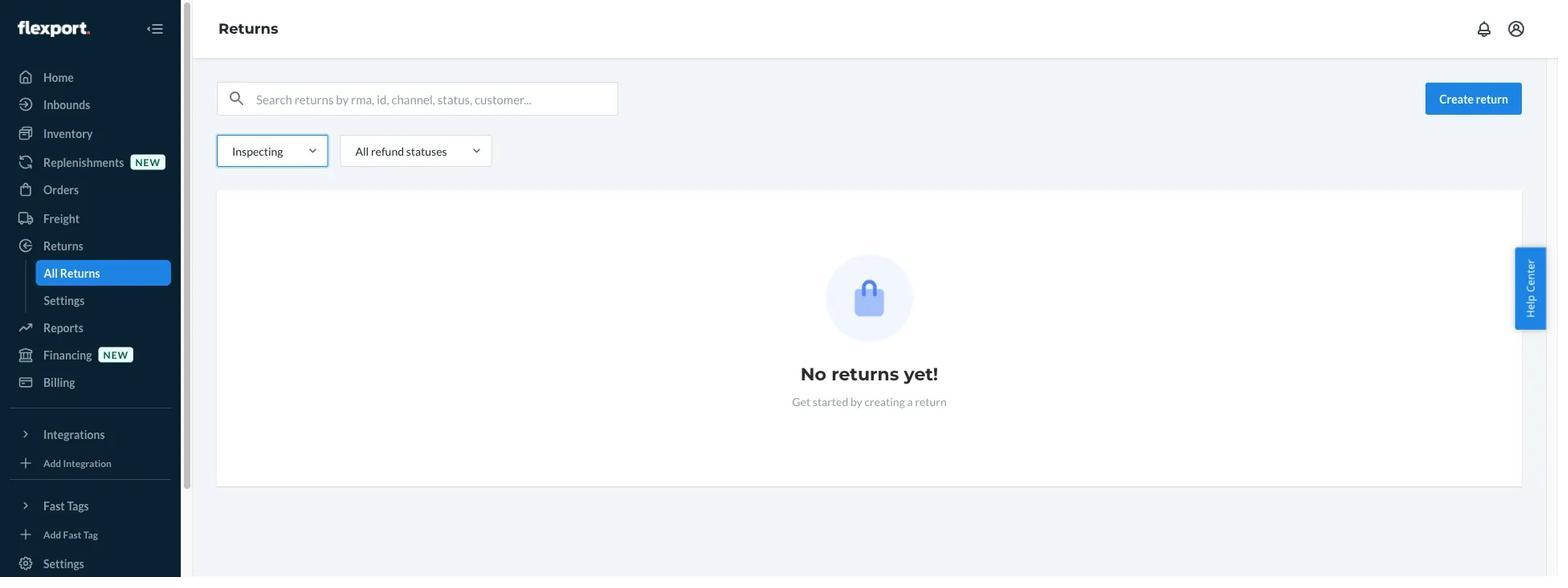 Task type: describe. For each thing, give the bounding box(es) containing it.
home link
[[10, 64, 171, 90]]

help center
[[1524, 260, 1538, 318]]

inspecting
[[232, 144, 283, 158]]

2 vertical spatial returns
[[60, 266, 100, 280]]

inventory link
[[10, 121, 171, 146]]

integrations button
[[10, 422, 171, 448]]

replenishments
[[43, 155, 124, 169]]

create return button
[[1426, 83, 1523, 115]]

new for replenishments
[[135, 156, 161, 168]]

1 vertical spatial return
[[915, 395, 947, 409]]

1 vertical spatial returns
[[43, 239, 83, 253]]

fast tags
[[43, 499, 89, 513]]

tags
[[67, 499, 89, 513]]

Search returns by rma, id, channel, status, customer... text field
[[256, 83, 618, 115]]

billing link
[[10, 370, 171, 395]]

close navigation image
[[145, 19, 165, 39]]

fast tags button
[[10, 493, 171, 519]]

billing
[[43, 376, 75, 389]]

inventory
[[43, 127, 93, 140]]

by
[[851, 395, 863, 409]]

a
[[908, 395, 913, 409]]

open notifications image
[[1475, 19, 1495, 39]]

yet!
[[904, 364, 939, 385]]

returns
[[832, 364, 899, 385]]

new for financing
[[103, 349, 129, 361]]

freight link
[[10, 206, 171, 231]]

financing
[[43, 348, 92, 362]]

flexport logo image
[[18, 21, 90, 37]]

all refund statuses
[[356, 144, 447, 158]]

create return
[[1440, 92, 1509, 106]]

reports
[[43, 321, 83, 335]]

1 vertical spatial settings link
[[10, 551, 171, 577]]



Task type: locate. For each thing, give the bounding box(es) containing it.
fast left tags
[[43, 499, 65, 513]]

1 add from the top
[[43, 458, 61, 469]]

add integration
[[43, 458, 112, 469]]

0 vertical spatial returns
[[219, 20, 278, 37]]

get
[[793, 395, 811, 409]]

new down reports link at the bottom
[[103, 349, 129, 361]]

add fast tag
[[43, 529, 98, 541]]

settings link
[[36, 288, 171, 313], [10, 551, 171, 577]]

all for all refund statuses
[[356, 144, 369, 158]]

settings
[[44, 294, 85, 307], [43, 557, 84, 571]]

create
[[1440, 92, 1475, 106]]

0 vertical spatial returns link
[[219, 20, 278, 37]]

1 settings from the top
[[44, 294, 85, 307]]

refund
[[371, 144, 404, 158]]

0 vertical spatial settings
[[44, 294, 85, 307]]

integration
[[63, 458, 112, 469]]

settings link down the all returns link
[[36, 288, 171, 313]]

settings down 'add fast tag'
[[43, 557, 84, 571]]

return right create
[[1477, 92, 1509, 106]]

get started by creating a return
[[793, 395, 947, 409]]

tag
[[83, 529, 98, 541]]

open account menu image
[[1507, 19, 1527, 39]]

all down freight
[[44, 266, 58, 280]]

2 settings from the top
[[43, 557, 84, 571]]

return
[[1477, 92, 1509, 106], [915, 395, 947, 409]]

help
[[1524, 295, 1538, 318]]

freight
[[43, 212, 80, 225]]

1 vertical spatial returns link
[[10, 233, 171, 259]]

0 horizontal spatial new
[[103, 349, 129, 361]]

reports link
[[10, 315, 171, 341]]

inbounds link
[[10, 92, 171, 117]]

all for all returns
[[44, 266, 58, 280]]

0 horizontal spatial returns link
[[10, 233, 171, 259]]

1 vertical spatial settings
[[43, 557, 84, 571]]

1 vertical spatial fast
[[63, 529, 82, 541]]

settings link down add fast tag "link"
[[10, 551, 171, 577]]

add for add integration
[[43, 458, 61, 469]]

all
[[356, 144, 369, 158], [44, 266, 58, 280]]

returns link
[[219, 20, 278, 37], [10, 233, 171, 259]]

0 vertical spatial settings link
[[36, 288, 171, 313]]

add
[[43, 458, 61, 469], [43, 529, 61, 541]]

settings up reports
[[44, 294, 85, 307]]

new
[[135, 156, 161, 168], [103, 349, 129, 361]]

return right a
[[915, 395, 947, 409]]

home
[[43, 70, 74, 84]]

all left the refund
[[356, 144, 369, 158]]

returns
[[219, 20, 278, 37], [43, 239, 83, 253], [60, 266, 100, 280]]

all returns
[[44, 266, 100, 280]]

add fast tag link
[[10, 526, 171, 545]]

add left the integration
[[43, 458, 61, 469]]

fast inside "link"
[[63, 529, 82, 541]]

add down fast tags
[[43, 529, 61, 541]]

1 horizontal spatial return
[[1477, 92, 1509, 106]]

add inside "link"
[[43, 529, 61, 541]]

no returns yet!
[[801, 364, 939, 385]]

0 horizontal spatial all
[[44, 266, 58, 280]]

help center button
[[1516, 248, 1547, 330]]

inbounds
[[43, 98, 90, 111]]

2 add from the top
[[43, 529, 61, 541]]

return inside button
[[1477, 92, 1509, 106]]

1 horizontal spatial all
[[356, 144, 369, 158]]

all returns link
[[36, 260, 171, 286]]

new up orders 'link'
[[135, 156, 161, 168]]

0 vertical spatial return
[[1477, 92, 1509, 106]]

0 vertical spatial new
[[135, 156, 161, 168]]

orders
[[43, 183, 79, 196]]

creating
[[865, 395, 905, 409]]

center
[[1524, 260, 1538, 293]]

empty list image
[[826, 255, 914, 342]]

0 vertical spatial all
[[356, 144, 369, 158]]

1 horizontal spatial returns link
[[219, 20, 278, 37]]

fast left tag on the left bottom
[[63, 529, 82, 541]]

integrations
[[43, 428, 105, 442]]

fast
[[43, 499, 65, 513], [63, 529, 82, 541]]

started
[[813, 395, 849, 409]]

1 vertical spatial new
[[103, 349, 129, 361]]

0 horizontal spatial return
[[915, 395, 947, 409]]

1 horizontal spatial new
[[135, 156, 161, 168]]

add for add fast tag
[[43, 529, 61, 541]]

1 vertical spatial all
[[44, 266, 58, 280]]

0 vertical spatial fast
[[43, 499, 65, 513]]

statuses
[[406, 144, 447, 158]]

orders link
[[10, 177, 171, 202]]

1 vertical spatial add
[[43, 529, 61, 541]]

no
[[801, 364, 827, 385]]

add integration link
[[10, 454, 171, 473]]

0 vertical spatial add
[[43, 458, 61, 469]]

fast inside dropdown button
[[43, 499, 65, 513]]



Task type: vqa. For each thing, say whether or not it's contained in the screenshot.
refund
yes



